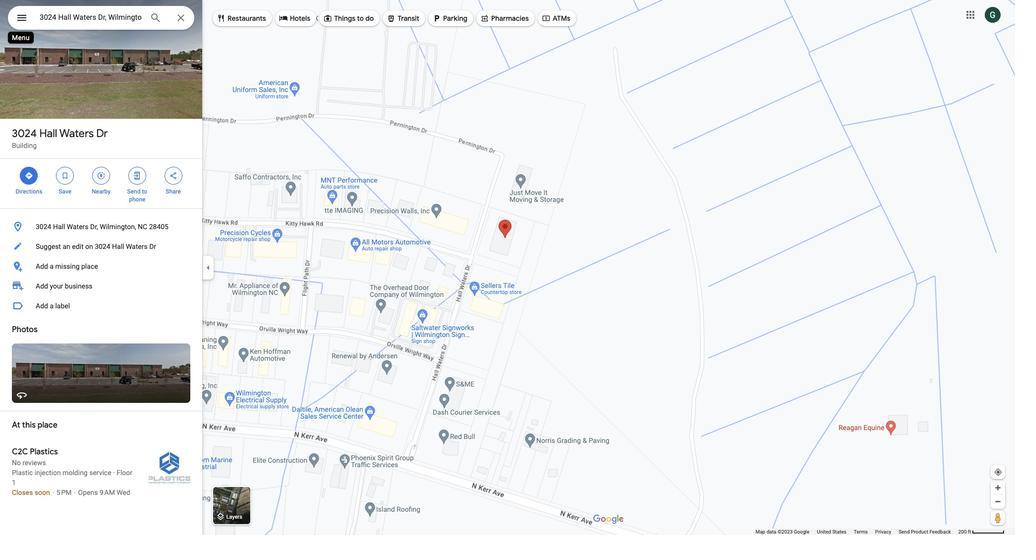 Task type: vqa. For each thing, say whether or not it's contained in the screenshot.


Task type: locate. For each thing, give the bounding box(es) containing it.
suggest an edit on 3024 hall waters dr button
[[0, 237, 202, 257]]

dr
[[96, 127, 108, 141], [149, 243, 156, 251]]

a inside 'button'
[[50, 263, 54, 271]]

add
[[36, 263, 48, 271], [36, 283, 48, 291], [36, 302, 48, 310]]

send up phone
[[127, 188, 141, 195]]

0 horizontal spatial ⋅
[[52, 489, 55, 497]]

⋅ right 5 pm
[[73, 489, 76, 497]]

3 add from the top
[[36, 302, 48, 310]]

layers
[[226, 515, 242, 521]]

to up phone
[[142, 188, 147, 195]]

 transit
[[387, 13, 419, 24]]

send for send product feedback
[[899, 530, 910, 535]]

1 add from the top
[[36, 263, 48, 271]]

place right this
[[38, 421, 57, 431]]

send for send to phone
[[127, 188, 141, 195]]

terms
[[854, 530, 868, 535]]

0 horizontal spatial send
[[127, 188, 141, 195]]

0 horizontal spatial to
[[142, 188, 147, 195]]

1 horizontal spatial to
[[357, 14, 364, 23]]

1 vertical spatial send
[[899, 530, 910, 535]]

a for missing
[[50, 263, 54, 271]]

add a missing place
[[36, 263, 98, 271]]

edit
[[72, 243, 84, 251]]

3024 inside the 3024 hall waters dr building
[[12, 127, 37, 141]]

waters up ''
[[59, 127, 94, 141]]

directions
[[16, 188, 42, 195]]

2 a from the top
[[50, 302, 54, 310]]

5 pm
[[56, 489, 72, 497]]

add left your
[[36, 283, 48, 291]]

c2c
[[12, 448, 28, 458]]

0 horizontal spatial place
[[38, 421, 57, 431]]

⋅ left 5 pm
[[52, 489, 55, 497]]

add your business
[[36, 283, 93, 291]]

things
[[334, 14, 355, 23]]

0 vertical spatial hall
[[39, 127, 57, 141]]


[[387, 13, 396, 24]]

feedback
[[930, 530, 951, 535]]

9 am
[[100, 489, 115, 497]]

privacy button
[[875, 529, 891, 536]]

missing
[[55, 263, 80, 271]]


[[24, 171, 33, 181]]

0 vertical spatial a
[[50, 263, 54, 271]]

1 vertical spatial a
[[50, 302, 54, 310]]

product
[[911, 530, 929, 535]]

1 horizontal spatial dr
[[149, 243, 156, 251]]

none field inside 3024 hall waters dr, wilmington, nc 28405 "field"
[[40, 11, 142, 23]]

label
[[55, 302, 70, 310]]

3024 hall waters dr, wilmington, nc 28405
[[36, 223, 169, 231]]

a left label
[[50, 302, 54, 310]]

add down suggest
[[36, 263, 48, 271]]

0 horizontal spatial dr
[[96, 127, 108, 141]]

1 vertical spatial waters
[[67, 223, 89, 231]]

1 horizontal spatial ⋅
[[73, 489, 76, 497]]

to left do
[[357, 14, 364, 23]]

actions for 3024 hall waters dr region
[[0, 159, 202, 209]]

2 vertical spatial 3024
[[95, 243, 110, 251]]

footer
[[756, 529, 959, 536]]

business
[[65, 283, 93, 291]]

united states button
[[817, 529, 847, 536]]

200
[[959, 530, 967, 535]]

footer containing map data ©2023 google
[[756, 529, 959, 536]]

dr down 28405
[[149, 243, 156, 251]]

place down on
[[81, 263, 98, 271]]

on
[[85, 243, 93, 251]]

hall
[[39, 127, 57, 141], [53, 223, 65, 231], [112, 243, 124, 251]]

add inside 'button'
[[36, 263, 48, 271]]

3024 right on
[[95, 243, 110, 251]]

1 vertical spatial add
[[36, 283, 48, 291]]

zoom out image
[[995, 499, 1002, 506]]

collapse side panel image
[[203, 263, 214, 273]]

dr up ''
[[96, 127, 108, 141]]

2 vertical spatial add
[[36, 302, 48, 310]]

send
[[127, 188, 141, 195], [899, 530, 910, 535]]

to inside send to phone
[[142, 188, 147, 195]]

0 vertical spatial 3024
[[12, 127, 37, 141]]

1 horizontal spatial place
[[81, 263, 98, 271]]

send inside button
[[899, 530, 910, 535]]

hall inside the 3024 hall waters dr building
[[39, 127, 57, 141]]

 things to do
[[323, 13, 374, 24]]

google
[[794, 530, 810, 535]]

3024
[[12, 127, 37, 141], [36, 223, 51, 231], [95, 243, 110, 251]]

add for add your business
[[36, 283, 48, 291]]

suggest an edit on 3024 hall waters dr
[[36, 243, 156, 251]]

google account: greg robinson  
(robinsongreg175@gmail.com) image
[[985, 7, 1001, 23]]

3024 hall waters dr main content
[[0, 0, 202, 536]]


[[133, 171, 142, 181]]

service
[[89, 469, 111, 477]]

place
[[81, 263, 98, 271], [38, 421, 57, 431]]

send inside send to phone
[[127, 188, 141, 195]]

 hotels
[[279, 13, 310, 24]]

0 vertical spatial send
[[127, 188, 141, 195]]

waters inside the 3024 hall waters dr building
[[59, 127, 94, 141]]

a inside button
[[50, 302, 54, 310]]

add a label button
[[0, 296, 202, 316]]

waters
[[59, 127, 94, 141], [67, 223, 89, 231], [126, 243, 148, 251]]

closes soon ⋅ 5 pm ⋅ opens 9 am wed
[[12, 489, 130, 497]]

1 vertical spatial hall
[[53, 223, 65, 231]]

add a missing place button
[[0, 257, 202, 277]]

waters down nc
[[126, 243, 148, 251]]

do
[[366, 14, 374, 23]]

None field
[[40, 11, 142, 23]]

plastics
[[30, 448, 58, 458]]

1 vertical spatial 3024
[[36, 223, 51, 231]]

to
[[357, 14, 364, 23], [142, 188, 147, 195]]

google maps element
[[0, 0, 1015, 536]]

0 vertical spatial add
[[36, 263, 48, 271]]

waters left dr,
[[67, 223, 89, 231]]

0 vertical spatial waters
[[59, 127, 94, 141]]

1 vertical spatial dr
[[149, 243, 156, 251]]

1 vertical spatial to
[[142, 188, 147, 195]]

send product feedback button
[[899, 529, 951, 536]]

200 ft
[[959, 530, 971, 535]]

closes
[[12, 489, 33, 497]]

1 vertical spatial place
[[38, 421, 57, 431]]

atms
[[553, 14, 571, 23]]

3024 for dr
[[12, 127, 37, 141]]

floor 1
[[12, 469, 132, 487]]

1 a from the top
[[50, 263, 54, 271]]

add inside button
[[36, 302, 48, 310]]

3024 up building
[[12, 127, 37, 141]]

add left label
[[36, 302, 48, 310]]

⋅
[[52, 489, 55, 497], [73, 489, 76, 497]]

3024 hall waters dr building
[[12, 127, 108, 150]]

footer inside "google maps" element
[[756, 529, 959, 536]]

dr,
[[90, 223, 98, 231]]

0 vertical spatial to
[[357, 14, 364, 23]]

nc
[[138, 223, 147, 231]]

send left product
[[899, 530, 910, 535]]

show street view coverage image
[[991, 511, 1005, 526]]

0 vertical spatial dr
[[96, 127, 108, 141]]

1 horizontal spatial send
[[899, 530, 910, 535]]

3024 up suggest
[[36, 223, 51, 231]]

2 add from the top
[[36, 283, 48, 291]]

place inside 'button'
[[81, 263, 98, 271]]

a left missing
[[50, 263, 54, 271]]


[[97, 171, 106, 181]]

reviews
[[23, 460, 46, 468]]

a
[[50, 263, 54, 271], [50, 302, 54, 310]]

0 vertical spatial place
[[81, 263, 98, 271]]

building
[[12, 142, 37, 150]]



Task type: describe. For each thing, give the bounding box(es) containing it.
1 ⋅ from the left
[[52, 489, 55, 497]]

 pharmacies
[[480, 13, 529, 24]]


[[323, 13, 332, 24]]

wed
[[117, 489, 130, 497]]

3024 hall waters dr, wilmington, nc 28405 button
[[0, 217, 202, 237]]

opens
[[78, 489, 98, 497]]

add your business link
[[0, 277, 202, 296]]

your
[[50, 283, 63, 291]]

hall for dr
[[39, 127, 57, 141]]

 parking
[[432, 13, 467, 24]]

a for label
[[50, 302, 54, 310]]

dr inside the 3024 hall waters dr building
[[96, 127, 108, 141]]

suggest
[[36, 243, 61, 251]]

ft
[[968, 530, 971, 535]]

states
[[833, 530, 847, 535]]

no
[[12, 460, 21, 468]]

3024 Hall Waters Dr, Wilmington, NC 28405 field
[[8, 6, 194, 30]]

 search field
[[8, 6, 194, 32]]

dr inside button
[[149, 243, 156, 251]]


[[542, 13, 551, 24]]

at this place
[[12, 421, 57, 431]]

at
[[12, 421, 20, 431]]

floor
[[117, 469, 132, 477]]

2 vertical spatial hall
[[112, 243, 124, 251]]


[[480, 13, 489, 24]]

3024 for dr,
[[36, 223, 51, 231]]

28405
[[149, 223, 169, 231]]

wilmington,
[[100, 223, 136, 231]]

200 ft button
[[959, 530, 1005, 535]]

united
[[817, 530, 831, 535]]

hall for dr,
[[53, 223, 65, 231]]

to inside  things to do
[[357, 14, 364, 23]]

zoom in image
[[995, 485, 1002, 492]]

terms button
[[854, 529, 868, 536]]

·
[[113, 469, 115, 477]]

add a label
[[36, 302, 70, 310]]


[[432, 13, 441, 24]]

map data ©2023 google
[[756, 530, 810, 535]]

add for add a missing place
[[36, 263, 48, 271]]

send product feedback
[[899, 530, 951, 535]]

2 vertical spatial waters
[[126, 243, 148, 251]]


[[16, 11, 28, 25]]

2 ⋅ from the left
[[73, 489, 76, 497]]


[[279, 13, 288, 24]]

restaurants
[[228, 14, 266, 23]]

c2c plastics no reviews
[[12, 448, 58, 468]]

data
[[767, 530, 777, 535]]

©2023
[[778, 530, 793, 535]]


[[217, 13, 226, 24]]

add for add a label
[[36, 302, 48, 310]]

waters for dr
[[59, 127, 94, 141]]

 button
[[8, 6, 36, 32]]

show your location image
[[994, 469, 1003, 477]]

photos
[[12, 325, 38, 335]]

phone
[[129, 196, 145, 203]]

waters for dr,
[[67, 223, 89, 231]]

share
[[166, 188, 181, 195]]

nearby
[[92, 188, 111, 195]]

parking
[[443, 14, 467, 23]]

an
[[63, 243, 70, 251]]

privacy
[[875, 530, 891, 535]]

soon
[[35, 489, 50, 497]]

 atms
[[542, 13, 571, 24]]

1
[[12, 479, 16, 487]]

save
[[59, 188, 71, 195]]

map
[[756, 530, 766, 535]]

pharmacies
[[491, 14, 529, 23]]

injection
[[35, 469, 61, 477]]

this
[[22, 421, 36, 431]]

molding
[[63, 469, 88, 477]]


[[61, 171, 70, 181]]

transit
[[398, 14, 419, 23]]

plastic injection molding service
[[12, 469, 111, 477]]

 restaurants
[[217, 13, 266, 24]]

united states
[[817, 530, 847, 535]]

plastic
[[12, 469, 33, 477]]

hotels
[[290, 14, 310, 23]]


[[169, 171, 178, 181]]



